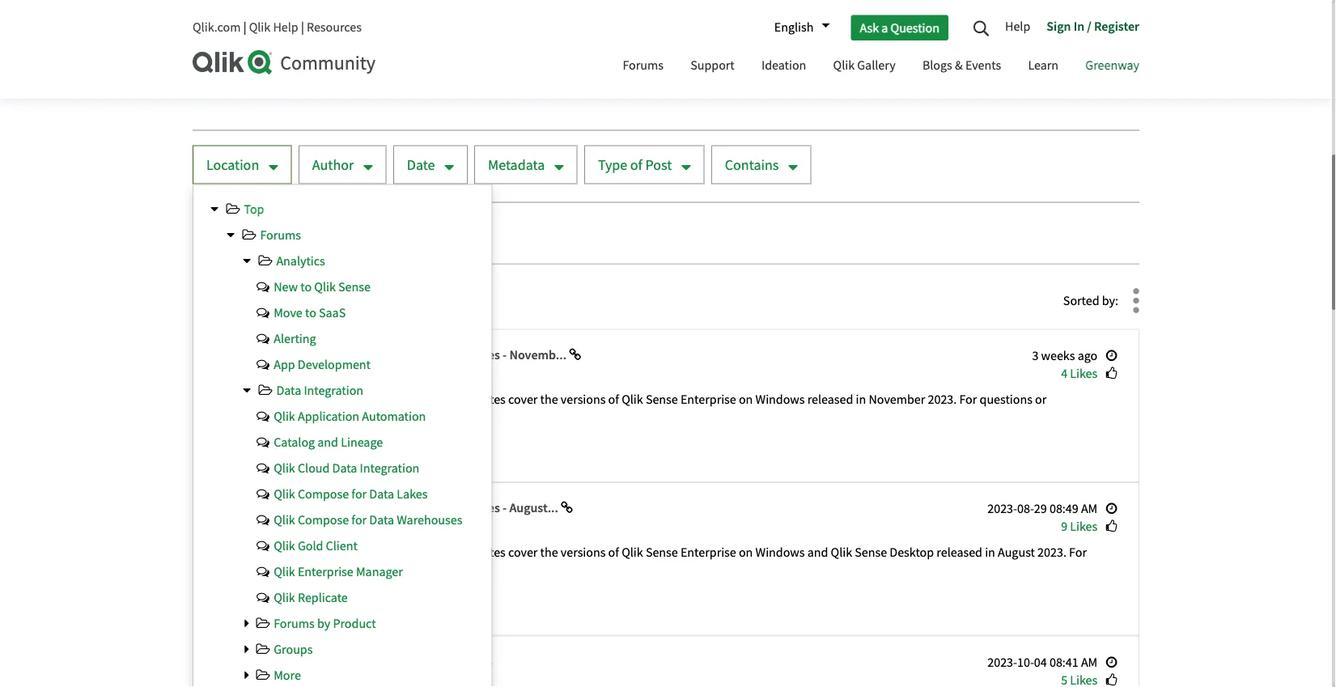 Task type: locate. For each thing, give the bounding box(es) containing it.
labels: heading
[[257, 442, 297, 460], [257, 596, 297, 614]]

‎2023- inside the ‎2023-08-29 08:49 am 9 likes
[[988, 501, 1017, 517]]

2 there are no unread messages in this message board image from the top
[[255, 461, 271, 474]]

help left resources link
[[273, 19, 298, 36]]

cover for forums...
[[508, 391, 538, 408]]

forums for forums by product
[[274, 615, 315, 632]]

am for ‎2023-08-29 08:49 am 9 likes
[[1081, 501, 1098, 517]]

and
[[318, 434, 338, 451], [808, 544, 828, 561]]

catalog and lineage
[[274, 434, 383, 451]]

2 use from the top
[[209, 33, 229, 50]]

new
[[274, 279, 298, 295]]

to right new
[[300, 279, 312, 295]]

1 ‎2023- from the top
[[988, 501, 1017, 517]]

released right desktop
[[937, 544, 983, 561]]

‎2023- for 10-
[[988, 654, 1017, 671]]

there are no unread messages in this message board image for qlik compose for data warehouses
[[255, 513, 271, 526]]

1 vertical spatial for
[[352, 486, 367, 502]]

1 vertical spatial post
[[389, 562, 413, 579]]

1 contents from the top
[[302, 391, 351, 408]]

1 elisabeth- from the top
[[289, 364, 343, 381]]

0 horizontal spatial product
[[333, 615, 376, 632]]

0 vertical spatial the
[[359, 391, 379, 408]]

1 notes from the top
[[476, 391, 506, 408]]

0 vertical spatial sign
[[278, 11, 300, 27]]

employee image up the qlik gold client link
[[272, 520, 286, 534]]

there are no unread messages in this message board image for alerting
[[255, 332, 271, 345]]

enterprise for sense enterprise on windows release notes - novemb...
[[292, 347, 350, 363]]

2 vertical spatial forums
[[274, 615, 315, 632]]

2 compose from the top
[[298, 512, 349, 528]]

1 vertical spatial labels: heading
[[257, 596, 297, 614]]

0 vertical spatial or
[[1035, 391, 1047, 408]]

managed up forums by product
[[336, 599, 373, 612]]

post left in...
[[389, 562, 413, 579]]

- right certain
[[419, 33, 423, 50]]

category image for more
[[255, 669, 271, 682]]

0 vertical spatial with
[[815, 71, 839, 88]]

following up automation
[[382, 391, 432, 408]]

1 horizontal spatial or
[[1035, 391, 1047, 408]]

compose for qlik compose for data warehouses
[[298, 512, 349, 528]]

lineage
[[341, 434, 383, 451]]

tab panel
[[193, 281, 1140, 687]]

2 client managed from the top
[[310, 599, 373, 612]]

1 labels: from the top
[[257, 443, 295, 459]]

questions
[[980, 391, 1033, 408], [257, 562, 309, 579]]

table inside table of contents            the following release notes cover the versions of qlik sense enterprise on windows and qlik sense desktop released in august 2023. for questions or comments, post in...
[[257, 544, 286, 561]]

enterprise for qlik enterprise manager
[[298, 563, 354, 580]]

0 vertical spatial use
[[209, 11, 229, 27]]

ago
[[1078, 347, 1098, 364]]

release
[[423, 347, 466, 363], [423, 500, 466, 516], [403, 518, 445, 534], [317, 653, 360, 669]]

likes down ago
[[1070, 365, 1098, 382]]

help
[[1005, 18, 1031, 34], [273, 19, 298, 36]]

use up qlik image
[[209, 33, 229, 50]]

0 vertical spatial comments,
[[257, 409, 317, 425]]

0 vertical spatial likes
[[1070, 365, 1098, 382]]

likes right 9
[[1070, 519, 1098, 535]]

‎2023- left 29
[[988, 501, 1017, 517]]

1 vertical spatial hall
[[366, 518, 388, 534]]

2 employee image from the top
[[272, 520, 286, 534]]

released left november
[[808, 391, 853, 408]]

2 virc- from the top
[[343, 518, 366, 534]]

use left plus
[[209, 11, 229, 27]]

forums up groups link
[[274, 615, 315, 632]]

app development link
[[274, 356, 371, 373]]

1 vertical spatial managed
[[336, 599, 373, 612]]

category image down "with no replies"
[[258, 254, 274, 267]]

1 horizontal spatial post
[[389, 562, 413, 579]]

versions down message contains a hyperlink icon at bottom
[[561, 544, 606, 561]]

0 vertical spatial 2023.
[[928, 391, 957, 408]]

per
[[782, 5, 800, 22]]

of
[[630, 155, 643, 174], [289, 391, 299, 408], [608, 391, 619, 408], [289, 544, 299, 561], [608, 544, 619, 561]]

0 vertical spatial released
[[808, 391, 853, 408]]

top
[[244, 201, 264, 217]]

data
[[276, 382, 301, 399], [332, 460, 357, 476], [369, 486, 394, 502], [369, 512, 394, 528]]

comments, inside table of contents            the following release notes cover the versions of qlik sense enterprise on windows released in november 2023.   for questions or comments, post in the product forums...
[[257, 409, 317, 425]]

there are no unread messages in this message board image
[[255, 436, 271, 448], [255, 461, 271, 474], [255, 565, 271, 578], [255, 591, 271, 604]]

am right 08:41
[[1081, 654, 1098, 671]]

1 following from the top
[[382, 391, 432, 408]]

comments, up catalog
[[257, 409, 317, 425]]

table inside table of contents            the following release notes cover the versions of qlik sense enterprise on windows released in november 2023.   for questions or comments, post in the product forums...
[[257, 391, 286, 408]]

0 vertical spatial product
[[379, 409, 422, 425]]

alerting link
[[274, 330, 316, 347]]

2 following from the top
[[382, 544, 432, 561]]

hall down the "sense enterprise on windows release notes - novemb..." link
[[366, 364, 388, 381]]

for left +one
[[354, 11, 369, 27]]

-
[[327, 33, 331, 50], [375, 33, 379, 50], [419, 33, 423, 50], [503, 347, 507, 363], [503, 500, 507, 516], [397, 653, 401, 669]]

release inside table of contents            the following release notes cover the versions of qlik sense enterprise on windows and qlik sense desktop released in august 2023. for questions or comments, post in...
[[434, 544, 473, 561]]

2 release from the top
[[434, 544, 473, 561]]

help link
[[1005, 12, 1039, 43]]

2023. right november
[[928, 391, 957, 408]]

1 there are no unread messages in this message board image from the top
[[255, 436, 271, 448]]

table of contents            the following release notes cover the versions of qlik sense enterprise on windows released in november 2023.   for questions or comments, post in the product forums...
[[257, 391, 1047, 425]]

2023. down 9
[[1038, 544, 1067, 561]]

1 horizontal spatial |
[[301, 19, 304, 36]]

the inside table of contents            the following release notes cover the versions of qlik sense enterprise on windows released in november 2023.   for questions or comments, post in the product forums...
[[359, 391, 379, 408]]

0 vertical spatial client managed link
[[302, 444, 381, 461]]

plus
[[252, 11, 275, 27]]

2 labels: heading from the top
[[257, 596, 297, 614]]

0 vertical spatial labels: heading
[[257, 442, 297, 460]]

forums left 'support'
[[623, 57, 664, 74]]

hall down sense enterprise on windows release notes - august...
[[366, 518, 388, 534]]

0 vertical spatial forums
[[623, 57, 664, 74]]

for down "9 likes" link
[[1069, 544, 1087, 561]]

1 vertical spatial or
[[312, 562, 324, 579]]

labels: left replicate
[[257, 596, 295, 613]]

question
[[891, 19, 940, 36]]

1 vertical spatial for
[[1069, 544, 1087, 561]]

lakes
[[397, 486, 428, 502]]

versions for forums...
[[561, 391, 606, 408]]

1 vertical spatial released
[[937, 544, 983, 561]]

there are no unread messages in this message board image for new to qlik sense
[[255, 280, 271, 293]]

0 vertical spatial labels:
[[257, 443, 295, 459]]

learn
[[1028, 57, 1059, 74]]

1 horizontal spatial 2023.
[[1038, 544, 1067, 561]]

1 vertical spatial table
[[257, 544, 286, 561]]

the for comments,
[[359, 544, 379, 561]]

0 vertical spatial virc-
[[343, 364, 366, 381]]

category image
[[241, 228, 258, 241], [258, 254, 274, 267], [255, 669, 271, 682]]

category image left employee icon
[[255, 669, 271, 682]]

4 there are no unread messages in this message board image from the top
[[255, 358, 271, 371]]

november
[[869, 391, 925, 408]]

2 versions from the top
[[561, 544, 606, 561]]

compose for qlik compose for data lakes
[[298, 486, 349, 502]]

cloud inside tab panel
[[282, 653, 314, 669]]

replies up analytics on the top
[[268, 226, 304, 243]]

1 vertical spatial elisabeth-virc- hall
[[289, 518, 388, 534]]

6 there are no unread messages in this message board image from the top
[[255, 487, 271, 500]]

qlik inside table of contents            the following release notes cover the versions of qlik sense enterprise on windows released in november 2023.   for questions or comments, post in the product forums...
[[622, 391, 643, 408]]

in...
[[416, 562, 436, 579]]

1 vertical spatial elisabeth-
[[289, 518, 343, 534]]

1 hall from the top
[[366, 364, 388, 381]]

contents inside table of contents            the following release notes cover the versions of qlik sense enterprise on windows released in november 2023.   for questions or comments, post in the product forums...
[[302, 391, 351, 408]]

the up qlik image
[[232, 33, 249, 50]]

sign in / register
[[1047, 18, 1140, 34]]

table down app
[[257, 391, 286, 408]]

0 vertical spatial am
[[1081, 501, 1098, 517]]

0 vertical spatial cover
[[508, 391, 538, 408]]

client for questions
[[310, 599, 334, 612]]

versions down message contains a hyperlink image
[[561, 391, 606, 408]]

0 vertical spatial elisabeth-virc- hall
[[289, 364, 388, 381]]

to up community
[[313, 33, 324, 50]]

elisabeth-virc- hall up the qlik gold client link
[[289, 518, 388, 534]]

am up "9 likes" link
[[1081, 501, 1098, 517]]

2023. inside table of contents            the following release notes cover the versions of qlik sense enterprise on windows and qlik sense desktop released in august 2023. for questions or comments, post in...
[[1038, 544, 1067, 561]]

sign in / register link
[[1039, 12, 1140, 43]]

the up qlik application automation link
[[359, 391, 379, 408]]

table for table of contents            the following release notes cover the versions of qlik sense enterprise on windows and qlik sense desktop released in august 2023. for questions or comments, post in...
[[257, 544, 286, 561]]

client managed
[[310, 446, 373, 459], [310, 599, 373, 612]]

0 vertical spatial versions
[[561, 391, 606, 408]]

1 compose from the top
[[298, 486, 349, 502]]

questions inside table of contents            the following release notes cover the versions of qlik sense enterprise on windows released in november 2023.   for questions or comments, post in the product forums...
[[980, 391, 1033, 408]]

contents for questions
[[302, 544, 351, 561]]

in left august
[[985, 544, 995, 561]]

notes inside table of contents            the following release notes cover the versions of qlik sense enterprise on windows released in november 2023.   for questions or comments, post in the product forums...
[[476, 391, 506, 408]]

in
[[1074, 18, 1085, 34]]

2 notes from the top
[[476, 544, 506, 561]]

4 there are no unread messages in this message board image from the top
[[255, 591, 271, 604]]

ask
[[860, 19, 879, 36]]

greenway
[[1086, 57, 1140, 74]]

1 vertical spatial and
[[808, 544, 828, 561]]

product up lineage
[[379, 409, 422, 425]]

replicate
[[298, 589, 348, 606]]

1 versions from the top
[[561, 391, 606, 408]]

category image for analytics
[[258, 254, 274, 267]]

1 horizontal spatial replies
[[858, 71, 895, 88]]

released inside table of contents            the following release notes cover the versions of qlik sense enterprise on windows released in november 2023.   for questions or comments, post in the product forums...
[[808, 391, 853, 408]]

1 am from the top
[[1081, 501, 1098, 517]]

windows inside table of contents            the following release notes cover the versions of qlik sense enterprise on windows and qlik sense desktop released in august 2023. for questions or comments, post in...
[[756, 544, 805, 561]]

the
[[359, 391, 379, 408], [359, 544, 379, 561]]

comments, up replicate
[[326, 562, 387, 579]]

qlik cloud release notes - october 2023
[[257, 653, 480, 669]]

labels: heading for table of contents            the following release notes cover the versions of qlik sense enterprise on windows and qlik sense desktop released in august 2023. for questions or comments, post in...
[[257, 596, 297, 614]]

menu bar
[[611, 43, 1152, 91]]

+words.
[[460, 11, 502, 27]]

1 client managed link from the top
[[302, 444, 381, 461]]

message contains a hyperlink image
[[569, 348, 581, 361]]

7 there are no unread messages in this message board image from the top
[[255, 513, 271, 526]]

0 vertical spatial post
[[320, 409, 343, 425]]

cover down novemb...
[[508, 391, 538, 408]]

2 likes from the top
[[1070, 519, 1098, 535]]

certain
[[379, 33, 416, 50]]

versions for post
[[561, 544, 606, 561]]

cover inside table of contents            the following release notes cover the versions of qlik sense enterprise on windows and qlik sense desktop released in august 2023. for questions or comments, post in...
[[508, 544, 538, 561]]

use
[[209, 11, 229, 27], [209, 33, 229, 50]]

released
[[808, 391, 853, 408], [937, 544, 983, 561]]

0 vertical spatial for
[[960, 391, 977, 408]]

category image for forums
[[241, 228, 258, 241]]

virc- down qlik compose for data lakes
[[343, 518, 366, 534]]

0 vertical spatial table
[[257, 391, 286, 408]]

post
[[645, 155, 672, 174]]

client up forums by product
[[310, 599, 334, 612]]

employee image for table of contents            the following release notes cover the versions of qlik sense enterprise on windows released in november 2023.   for questions or comments, post in the product forums...
[[272, 367, 286, 381]]

qlik application automation link
[[274, 408, 426, 425]]

release up forums...
[[434, 391, 473, 408]]

following up in...
[[382, 544, 432, 561]]

1 horizontal spatial for
[[1069, 544, 1087, 561]]

the inside table of contents            the following release notes cover the versions of qlik sense enterprise on windows and qlik sense desktop released in august 2023. for questions or comments, post in...
[[359, 544, 379, 561]]

0 horizontal spatial with
[[225, 226, 249, 243]]

versions inside table of contents            the following release notes cover the versions of qlik sense enterprise on windows and qlik sense desktop released in august 2023. for questions or comments, post in...
[[561, 544, 606, 561]]

am inside the ‎2023-08-29 08:49 am 9 likes
[[1081, 501, 1098, 517]]

1 vertical spatial product
[[333, 615, 376, 632]]

0 vertical spatial category image
[[241, 228, 258, 241]]

no down top
[[252, 226, 266, 243]]

1 vertical spatial 2023.
[[1038, 544, 1067, 561]]

1 elisabeth-virc- hall from the top
[[289, 364, 388, 381]]

0 vertical spatial following
[[382, 391, 432, 408]]

windows inside table of contents            the following release notes cover the versions of qlik sense enterprise on windows released in november 2023.   for questions or comments, post in the product forums...
[[756, 391, 805, 408]]

1 vertical spatial labels:
[[257, 596, 295, 613]]

post up 'catalog and lineage' link in the bottom left of the page
[[320, 409, 343, 425]]

contents up the "application"
[[302, 391, 351, 408]]

1 there are no unread messages in this message board image from the top
[[255, 280, 271, 293]]

category image for top
[[225, 202, 241, 215]]

forums inside forums 'dropdown button'
[[623, 57, 664, 74]]

‎2023-10-04 08:41 am
[[988, 654, 1098, 671]]

the down novemb...
[[540, 391, 558, 408]]

questions down gold
[[257, 562, 309, 579]]

0 vertical spatial managed
[[336, 446, 373, 459]]

sign right minus on the top of the page
[[288, 33, 310, 50]]

0 vertical spatial notes
[[476, 391, 506, 408]]

1 vertical spatial following
[[382, 544, 432, 561]]

there are no unread messages in this message board image for qlik application automation
[[255, 410, 271, 423]]

cover inside table of contents            the following release notes cover the versions of qlik sense enterprise on windows released in november 2023.   for questions or comments, post in the product forums...
[[508, 391, 538, 408]]

1 vertical spatial release
[[434, 544, 473, 561]]

client up qlik enterprise manager link
[[326, 538, 358, 554]]

contains button
[[711, 145, 812, 184]]

1 employee image from the top
[[272, 367, 286, 381]]

data integration link
[[276, 382, 364, 399]]

1 vertical spatial client managed link
[[302, 597, 381, 615]]

versions inside table of contents            the following release notes cover the versions of qlik sense enterprise on windows released in november 2023.   for questions or comments, post in the product forums...
[[561, 391, 606, 408]]

integration down development
[[304, 382, 364, 399]]

move to saas link
[[274, 304, 346, 321]]

1 vertical spatial employee image
[[272, 520, 286, 534]]

qlik cloud data integration
[[274, 460, 420, 476]]

cloud down 'catalog and lineage' link in the bottom left of the page
[[298, 460, 330, 476]]

or inside table of contents            the following release notes cover the versions of qlik sense enterprise on windows released in november 2023.   for questions or comments, post in the product forums...
[[1035, 391, 1047, 408]]

0 vertical spatial ‎2023-
[[988, 501, 1017, 517]]

2 there are no unread messages in this message board image from the top
[[255, 306, 271, 319]]

virc- for the
[[343, 364, 366, 381]]

sign right plus
[[278, 11, 300, 27]]

topics with no replies
[[778, 71, 895, 88]]

english
[[774, 19, 814, 36]]

results
[[741, 5, 780, 22]]

qlik.com
[[193, 19, 241, 36]]

on inside table of contents            the following release notes cover the versions of qlik sense enterprise on windows and qlik sense desktop released in august 2023. for questions or comments, post in...
[[739, 544, 753, 561]]

| left plus
[[243, 19, 246, 36]]

1 horizontal spatial released
[[937, 544, 983, 561]]

replies down ask
[[858, 71, 895, 88]]

0 vertical spatial contents
[[302, 391, 351, 408]]

sorted
[[1063, 292, 1100, 309]]

for
[[960, 391, 977, 408], [1069, 544, 1087, 561]]

1 likes from the top
[[1070, 365, 1098, 382]]

release down forums by product link
[[317, 653, 360, 669]]

qlik image
[[193, 50, 274, 74]]

employee image
[[272, 367, 286, 381], [272, 520, 286, 534]]

compose down qlik cloud data integration
[[298, 486, 349, 502]]

1 horizontal spatial no
[[842, 71, 856, 88]]

enterprise
[[292, 347, 350, 363], [681, 391, 736, 408], [292, 500, 350, 516], [681, 544, 736, 561], [298, 563, 354, 580]]

cover down the august...
[[508, 544, 538, 561]]

2 ‎2023- from the top
[[988, 654, 1017, 671]]

of inside 'dropdown button'
[[630, 155, 643, 174]]

1 vertical spatial comments,
[[326, 562, 387, 579]]

august...
[[509, 500, 558, 516]]

on
[[353, 347, 367, 363], [739, 391, 753, 408], [353, 500, 367, 516], [739, 544, 753, 561]]

notes inside table of contents            the following release notes cover the versions of qlik sense enterprise on windows and qlik sense desktop released in august 2023. for questions or comments, post in...
[[476, 544, 506, 561]]

category image for data integration
[[258, 384, 274, 397]]

‎2023-
[[988, 501, 1017, 517], [988, 654, 1017, 671]]

forums up analytics on the top
[[260, 227, 301, 243]]

08-
[[1017, 501, 1034, 517]]

2 labels: from the top
[[257, 596, 295, 613]]

1 release from the top
[[434, 391, 473, 408]]

4 likes link
[[1061, 365, 1098, 382]]

metadata
[[488, 155, 545, 174]]

client managed up forums by product
[[310, 599, 373, 612]]

for right november
[[960, 391, 977, 408]]

0 vertical spatial no
[[842, 71, 856, 88]]

1 managed from the top
[[336, 446, 373, 459]]

1 cover from the top
[[508, 391, 538, 408]]

0 horizontal spatial or
[[312, 562, 324, 579]]

2 table from the top
[[257, 544, 286, 561]]

the down the august...
[[540, 544, 558, 561]]

virc- for or
[[343, 518, 366, 534]]

questions down 3
[[980, 391, 1033, 408]]

2 am from the top
[[1081, 654, 1098, 671]]

1 vertical spatial versions
[[561, 544, 606, 561]]

with right topics
[[815, 71, 839, 88]]

0 horizontal spatial post
[[320, 409, 343, 425]]

8 there are no unread messages in this message board image from the top
[[255, 539, 271, 552]]

replies
[[858, 71, 895, 88], [268, 226, 304, 243]]

post inside table of contents            the following release notes cover the versions of qlik sense enterprise on windows and qlik sense desktop released in august 2023. for questions or comments, post in...
[[389, 562, 413, 579]]

for inside table of contents            the following release notes cover the versions of qlik sense enterprise on windows and qlik sense desktop released in august 2023. for questions or comments, post in...
[[1069, 544, 1087, 561]]

0 vertical spatial and
[[318, 434, 338, 451]]

| right the qlik help link
[[301, 19, 304, 36]]

1 vertical spatial client
[[326, 538, 358, 554]]

with down 'top' link
[[225, 226, 249, 243]]

1 vertical spatial no
[[252, 226, 266, 243]]

4
[[1061, 365, 1068, 382]]

1 table from the top
[[257, 391, 286, 408]]

contents for in
[[302, 391, 351, 408]]

3 there are no unread messages in this message board image from the top
[[255, 332, 271, 345]]

1 labels: heading from the top
[[257, 442, 297, 460]]

more link
[[274, 667, 301, 684]]

no left gallery
[[842, 71, 856, 88]]

cloud for data
[[298, 460, 330, 476]]

2 hall from the top
[[366, 518, 388, 534]]

0 vertical spatial compose
[[298, 486, 349, 502]]

2023.
[[928, 391, 957, 408], [1038, 544, 1067, 561]]

resources
[[307, 19, 362, 36]]

‎2023- for 08-
[[988, 501, 1017, 517]]

client for in
[[310, 446, 334, 459]]

0 vertical spatial release
[[434, 391, 473, 408]]

0 horizontal spatial for
[[960, 391, 977, 408]]

1 client managed from the top
[[310, 446, 373, 459]]

following inside table of contents            the following release notes cover the versions of qlik sense enterprise on windows released in november 2023.   for questions or comments, post in the product forums...
[[382, 391, 432, 408]]

2 contents from the top
[[302, 544, 351, 561]]

release inside table of contents            the following release notes cover the versions of qlik sense enterprise on windows released in november 2023.   for questions or comments, post in the product forums...
[[434, 391, 473, 408]]

there are no unread messages in this message board image for move to saas
[[255, 306, 271, 319]]

0 vertical spatial employee image
[[272, 367, 286, 381]]

labels: for table of contents            the following release notes cover the versions of qlik sense enterprise on windows and qlik sense desktop released in august 2023. for questions or comments, post in...
[[257, 596, 295, 613]]

released inside table of contents            the following release notes cover the versions of qlik sense enterprise on windows and qlik sense desktop released in august 2023. for questions or comments, post in...
[[937, 544, 983, 561]]

1 horizontal spatial with
[[815, 71, 839, 88]]

versions
[[561, 391, 606, 408], [561, 544, 606, 561]]

1 vertical spatial integration
[[360, 460, 420, 476]]

0 vertical spatial questions
[[980, 391, 1033, 408]]

0 horizontal spatial released
[[808, 391, 853, 408]]

1 vertical spatial client managed
[[310, 599, 373, 612]]

on inside table of contents            the following release notes cover the versions of qlik sense enterprise on windows released in november 2023.   for questions or comments, post in the product forums...
[[739, 391, 753, 408]]

1 vertical spatial use
[[209, 33, 229, 50]]

compose up qlik gold client
[[298, 512, 349, 528]]

1 horizontal spatial help
[[1005, 18, 1031, 34]]

release down release notes 'link'
[[434, 544, 473, 561]]

1 vertical spatial notes
[[476, 544, 506, 561]]

to left search
[[302, 11, 314, 27]]

for up qlik compose for data warehouses
[[352, 486, 367, 502]]

labels: for table of contents            the following release notes cover the versions of qlik sense enterprise on windows released in november 2023.   for questions or comments, post in the product forums...
[[257, 443, 295, 459]]

2 managed from the top
[[336, 599, 373, 612]]

application
[[298, 408, 359, 425]]

client up qlik cloud data integration link
[[310, 446, 334, 459]]

1 horizontal spatial comments,
[[326, 562, 387, 579]]

1 vertical spatial ‎2023-
[[988, 654, 1017, 671]]

1 vertical spatial questions
[[257, 562, 309, 579]]

following
[[382, 391, 432, 408], [382, 544, 432, 561]]

integration up lakes
[[360, 460, 420, 476]]

elisabeth- up qlik gold client
[[289, 518, 343, 534]]

likes inside the ‎2023-08-29 08:49 am 9 likes
[[1070, 519, 1098, 535]]

1 vertical spatial cover
[[508, 544, 538, 561]]

1 | from the left
[[243, 19, 246, 36]]

0 vertical spatial cloud
[[298, 460, 330, 476]]

3 there are no unread messages in this message board image from the top
[[255, 565, 271, 578]]

for down qlik compose for data lakes
[[352, 512, 367, 528]]

contents inside table of contents            the following release notes cover the versions of qlik sense enterprise on windows and qlik sense desktop released in august 2023. for questions or comments, post in...
[[302, 544, 351, 561]]

integration
[[304, 382, 364, 399], [360, 460, 420, 476]]

1 vertical spatial virc-
[[343, 518, 366, 534]]

1 the from the top
[[359, 391, 379, 408]]

elisabeth-virc- hall up data integration
[[289, 364, 388, 381]]

notes left novemb...
[[468, 347, 500, 363]]

0 vertical spatial for
[[354, 11, 369, 27]]

2 elisabeth-virc- hall from the top
[[289, 518, 388, 534]]

client managed up qlik cloud data integration link
[[310, 446, 373, 459]]

cloud up employee icon
[[282, 653, 314, 669]]

category image for groups
[[255, 643, 271, 656]]

following inside table of contents            the following release notes cover the versions of qlik sense enterprise on windows and qlik sense desktop released in august 2023. for questions or comments, post in...
[[382, 544, 432, 561]]

2 vertical spatial client
[[310, 599, 334, 612]]

or down 3 weeks ago 4 likes
[[1035, 391, 1047, 408]]

2 elisabeth- from the top
[[289, 518, 343, 534]]

help left sign
[[1005, 18, 1031, 34]]

category image
[[225, 202, 241, 215], [258, 384, 274, 397], [255, 617, 271, 630], [255, 643, 271, 656]]

contents up qlik enterprise manager link
[[302, 544, 351, 561]]

desktop
[[890, 544, 934, 561]]

sense inside table of contents            the following release notes cover the versions of qlik sense enterprise on windows released in november 2023.   for questions or comments, post in the product forums...
[[646, 391, 678, 408]]

1 vertical spatial the
[[359, 544, 379, 561]]

qlik.com | qlik help | resources
[[193, 19, 362, 36]]

cloud for release
[[282, 653, 314, 669]]

there are no unread messages in this message board image for qlik enterprise manager
[[255, 565, 271, 578]]

product
[[379, 409, 422, 425], [333, 615, 376, 632]]

5 there are no unread messages in this message board image from the top
[[255, 410, 271, 423]]

2 the from the top
[[359, 544, 379, 561]]

2 cover from the top
[[508, 544, 538, 561]]

0 vertical spatial elisabeth-
[[289, 364, 343, 381]]

client managed link for or
[[302, 597, 381, 615]]

am for ‎2023-10-04 08:41 am
[[1081, 654, 1098, 671]]

|
[[243, 19, 246, 36], [301, 19, 304, 36]]

enterprise for sense enterprise on windows release notes - august...
[[292, 500, 350, 516]]

virc- up data integration
[[343, 364, 366, 381]]

from
[[459, 33, 485, 50]]

type of post button
[[584, 145, 705, 184]]

enterprise inside table of contents            the following release notes cover the versions of qlik sense enterprise on windows and qlik sense desktop released in august 2023. for questions or comments, post in...
[[681, 544, 736, 561]]

0 horizontal spatial comments,
[[257, 409, 317, 425]]

0 horizontal spatial 2023.
[[928, 391, 957, 408]]

1 virc- from the top
[[343, 364, 366, 381]]

29
[[1034, 501, 1047, 517]]

qlik cloud release notes - october 2023 link
[[257, 653, 480, 669]]

automation
[[362, 408, 426, 425]]

more
[[274, 667, 301, 684]]

2 client managed link from the top
[[302, 597, 381, 615]]

or
[[1035, 391, 1047, 408], [312, 562, 324, 579]]

community link
[[193, 50, 594, 75]]

there are no unread messages in this message board image
[[255, 280, 271, 293], [255, 306, 271, 319], [255, 332, 271, 345], [255, 358, 271, 371], [255, 410, 271, 423], [255, 487, 271, 500], [255, 513, 271, 526], [255, 539, 271, 552]]

elisabeth- up the data integration link
[[289, 364, 343, 381]]

qlik
[[249, 19, 271, 36], [833, 57, 855, 74], [314, 279, 336, 295], [622, 391, 643, 408], [274, 408, 295, 425], [274, 460, 295, 476], [274, 486, 295, 502], [274, 512, 295, 528], [274, 538, 295, 554], [622, 544, 643, 561], [831, 544, 852, 561], [274, 563, 295, 580], [274, 589, 295, 606], [257, 653, 279, 669]]

‎2023- left 04
[[988, 654, 1017, 671]]

table left gold
[[257, 544, 286, 561]]

category image down 'top' link
[[241, 228, 258, 241]]

0 horizontal spatial |
[[243, 19, 246, 36]]

minus
[[252, 33, 285, 50]]

following for post
[[382, 544, 432, 561]]

or inside table of contents            the following release notes cover the versions of qlik sense enterprise on windows and qlik sense desktop released in august 2023. for questions or comments, post in...
[[312, 562, 324, 579]]

page
[[803, 5, 829, 22]]

1 horizontal spatial product
[[379, 409, 422, 425]]

0 horizontal spatial replies
[[268, 226, 304, 243]]

1 vertical spatial am
[[1081, 654, 1098, 671]]

0 vertical spatial by
[[257, 364, 272, 381]]

message contains a hyperlink image
[[561, 502, 573, 514]]



Task type: describe. For each thing, give the bounding box(es) containing it.
comments, inside table of contents            the following release notes cover the versions of qlik sense enterprise on windows and qlik sense desktop released in august 2023. for questions or comments, post in...
[[326, 562, 387, 579]]

questions inside table of contents            the following release notes cover the versions of qlik sense enterprise on windows and qlik sense desktop released in august 2023. for questions or comments, post in...
[[257, 562, 309, 579]]

help inside the help link
[[1005, 18, 1031, 34]]

qlik help link
[[249, 19, 298, 36]]

blogs
[[923, 57, 953, 74]]

3 weeks ago 4 likes
[[1032, 347, 1100, 382]]

1 vertical spatial with
[[225, 226, 249, 243]]

following for forums...
[[382, 391, 432, 408]]

- down +one
[[375, 33, 379, 50]]

catalog
[[274, 434, 315, 451]]

to left 'saas'
[[305, 304, 316, 321]]

enterprise inside table of contents            the following release notes cover the versions of qlik sense enterprise on windows released in november 2023.   for questions or comments, post in the product forums...
[[681, 391, 736, 408]]

hall for product
[[366, 364, 388, 381]]

for inside table of contents            the following release notes cover the versions of qlik sense enterprise on windows released in november 2023.   for questions or comments, post in the product forums...
[[960, 391, 977, 408]]

release for post
[[434, 544, 473, 561]]

table for table of contents            the following release notes cover the versions of qlik sense enterprise on windows released in november 2023.   for questions or comments, post in the product forums...
[[257, 391, 286, 408]]

sense enterprise on windows release notes - august... link
[[257, 500, 561, 516]]

- left novemb...
[[503, 347, 507, 363]]

and inside table of contents            the following release notes cover the versions of qlik sense enterprise on windows and qlik sense desktop released in august 2023. for questions or comments, post in...
[[808, 544, 828, 561]]

managed for or
[[336, 599, 373, 612]]

cover for post
[[508, 544, 538, 561]]

register
[[1094, 18, 1140, 34]]

notes down sense enterprise on windows release notes - august... "link"
[[448, 518, 479, 534]]

in left november
[[856, 391, 866, 408]]

manager
[[356, 563, 403, 580]]

9 likes link
[[1061, 519, 1098, 535]]

- up community
[[327, 33, 331, 50]]

forums by product
[[274, 615, 376, 632]]

client managed link for the
[[302, 444, 381, 461]]

for for warehouses
[[352, 512, 367, 528]]

sense enterprise on windows release notes - novemb... link
[[257, 347, 569, 363]]

0 vertical spatial replies
[[858, 71, 895, 88]]

groups link
[[274, 641, 313, 658]]

sense enterprise on windows release notes - novemb...
[[257, 347, 569, 363]]

the inside table of contents            the following release notes cover the versions of qlik sense enterprise on windows and qlik sense desktop released in august 2023. for questions or comments, post in...
[[540, 544, 558, 561]]

there are no unread messages in this message board image for qlik cloud data integration
[[255, 461, 271, 474]]

qlik compose for data lakes
[[274, 486, 428, 502]]

date button
[[393, 145, 468, 184]]

client managed for or
[[310, 599, 373, 612]]

by:
[[1102, 292, 1119, 309]]

date
[[407, 155, 435, 174]]

ask a question link
[[851, 15, 949, 40]]

ask a question
[[860, 19, 940, 36]]

contains
[[725, 155, 779, 174]]

sorted by:
[[1063, 292, 1119, 309]]

qlik gold client
[[274, 538, 358, 554]]

move to saas
[[274, 304, 346, 321]]

qlik gold client link
[[274, 538, 358, 554]]

hall for comments,
[[366, 518, 388, 534]]

saas
[[319, 304, 346, 321]]

50,000 results alert
[[193, 281, 1063, 321]]

ideation
[[762, 57, 806, 74]]

forums for forums 'dropdown button'
[[623, 57, 664, 74]]

release up forums...
[[423, 347, 466, 363]]

move
[[274, 304, 303, 321]]

qlik compose for data warehouses
[[274, 512, 463, 528]]

type of post
[[598, 155, 672, 174]]

qlik enterprise manager
[[274, 563, 403, 580]]

post inside table of contents            the following release notes cover the versions of qlik sense enterprise on windows released in november 2023.   for questions or comments, post in the product forums...
[[320, 409, 343, 425]]

location
[[206, 155, 259, 174]]

forums by product link
[[274, 615, 376, 632]]

- left october
[[397, 653, 401, 669]]

greenway link
[[1074, 43, 1152, 91]]

2 | from the left
[[301, 19, 304, 36]]

community
[[280, 51, 376, 75]]

client managed for the
[[310, 446, 373, 459]]

author button
[[299, 145, 387, 184]]

release down sense enterprise on windows release notes - august... "link"
[[403, 518, 445, 534]]

0 horizontal spatial and
[[318, 434, 338, 451]]

app
[[274, 356, 295, 373]]

forums for forums link
[[260, 227, 301, 243]]

&
[[955, 57, 963, 74]]

tab panel containing 50,000 results
[[193, 281, 1140, 687]]

analytics link
[[276, 253, 325, 269]]

1 use from the top
[[209, 11, 229, 27]]

catalog and lineage link
[[274, 434, 383, 451]]

your
[[487, 33, 512, 50]]

in inside table of contents            the following release notes cover the versions of qlik sense enterprise on windows and qlik sense desktop released in august 2023. for questions or comments, post in...
[[985, 544, 995, 561]]

new to qlik sense
[[274, 279, 371, 295]]

forums...
[[425, 409, 476, 425]]

the left plus
[[232, 11, 249, 27]]

release up release notes 'link'
[[423, 500, 466, 516]]

a
[[882, 19, 888, 36]]

50,000
[[197, 292, 232, 309]]

notes up release notes 'link'
[[468, 500, 500, 516]]

the for product
[[359, 391, 379, 408]]

learn button
[[1016, 43, 1071, 91]]

words
[[423, 33, 456, 50]]

sorted by: heading
[[1063, 281, 1127, 321]]

release for forums...
[[434, 391, 473, 408]]

qlik gallery link
[[821, 43, 908, 91]]

of for table of contents            the following release notes cover the versions of qlik sense enterprise on windows and qlik sense desktop released in august 2023. for questions or comments, post in...
[[289, 544, 299, 561]]

weeks
[[1041, 347, 1075, 364]]

9
[[1061, 519, 1068, 535]]

there are no unread messages in this message board image for qlik replicate
[[255, 591, 271, 604]]

use the plus sign to search for +one +or +more +words. use the minus sign to -exclude -certain -words from your search.
[[209, 11, 553, 50]]

notes for forums...
[[476, 391, 506, 408]]

0 horizontal spatial help
[[273, 19, 298, 36]]

likes inside 3 weeks ago 4 likes
[[1070, 365, 1098, 382]]

search.
[[514, 33, 553, 50]]

2023. inside table of contents            the following release notes cover the versions of qlik sense enterprise on windows released in november 2023.   for questions or comments, post in the product forums...
[[928, 391, 957, 408]]

- left the august...
[[503, 500, 507, 516]]

elisabeth-virc- hall for the
[[289, 364, 388, 381]]

10-
[[1017, 654, 1034, 671]]

qlik application automation
[[274, 408, 426, 425]]

of for type of post
[[630, 155, 643, 174]]

for for lakes
[[352, 486, 367, 502]]

forums link
[[260, 227, 301, 243]]

qlik enterprise manager link
[[274, 563, 403, 580]]

notes for post
[[476, 544, 506, 561]]

04
[[1034, 654, 1047, 671]]

in down sense enterprise on windows release notes - august... "link"
[[391, 518, 401, 534]]

category image for forums by product
[[255, 617, 271, 630]]

august
[[998, 544, 1035, 561]]

labels: heading for table of contents            the following release notes cover the versions of qlik sense enterprise on windows released in november 2023.   for questions or comments, post in the product forums...
[[257, 442, 297, 460]]

1 vertical spatial replies
[[268, 226, 304, 243]]

product inside table of contents            the following release notes cover the versions of qlik sense enterprise on windows released in november 2023.   for questions or comments, post in the product forums...
[[379, 409, 422, 425]]

the up lineage
[[359, 409, 377, 425]]

there are no unread messages in this message board image for app development
[[255, 358, 271, 371]]

author
[[312, 155, 354, 174]]

exclude
[[331, 33, 372, 50]]

qlik.com link
[[193, 19, 241, 36]]

warehouses
[[397, 512, 463, 528]]

release notes link
[[403, 518, 479, 534]]

of for table of contents            the following release notes cover the versions of qlik sense enterprise on windows released in november 2023.   for questions or comments, post in the product forums...
[[289, 391, 299, 408]]

employee image for table of contents            the following release notes cover the versions of qlik sense enterprise on windows and qlik sense desktop released in august 2023. for questions or comments, post in...
[[272, 520, 286, 534]]

there are no unread messages in this message board image for qlik gold client
[[255, 539, 271, 552]]

for inside use the plus sign to search for +one +or +more +words. use the minus sign to -exclude -certain -words from your search.
[[354, 11, 369, 27]]

table of contents            the following release notes cover the versions of qlik sense enterprise on windows and qlik sense desktop released in august 2023. for questions or comments, post in...
[[257, 544, 1087, 579]]

events
[[966, 57, 1001, 74]]

sense enterprise on windows release notes - august...
[[257, 500, 561, 516]]

/
[[1087, 18, 1092, 34]]

forums button
[[611, 43, 676, 91]]

elisabeth-virc- hall for or
[[289, 518, 388, 534]]

0 vertical spatial integration
[[304, 382, 364, 399]]

08:49
[[1050, 501, 1079, 517]]

notes left october
[[362, 653, 394, 669]]

in up lineage
[[346, 409, 356, 425]]

by for table of contents            the following release notes cover the versions of qlik sense enterprise on windows released in november 2023.   for questions or comments, post in the product forums...
[[257, 364, 272, 381]]

there are no unread messages in this message board image for catalog and lineage
[[255, 436, 271, 448]]

analytics
[[276, 253, 325, 269]]

elisabeth- for in
[[289, 364, 343, 381]]

support button
[[678, 43, 747, 91]]

by for table of contents            the following release notes cover the versions of qlik sense enterprise on windows and qlik sense desktop released in august 2023. for questions or comments, post in...
[[257, 518, 272, 534]]

1 vertical spatial sign
[[288, 33, 310, 50]]

2 vertical spatial by
[[317, 615, 330, 632]]

metadata button
[[474, 145, 578, 184]]

groups
[[274, 641, 313, 658]]

elisabeth- for questions
[[289, 518, 343, 534]]

employee image
[[272, 674, 286, 687]]

qlik replicate
[[274, 589, 348, 606]]

managed for the
[[336, 446, 373, 459]]

new to qlik sense link
[[274, 279, 371, 295]]

menu bar containing forums
[[611, 43, 1152, 91]]

there are no unread messages in this message board image for qlik compose for data lakes
[[255, 487, 271, 500]]

location button
[[193, 145, 292, 184]]



Task type: vqa. For each thing, say whether or not it's contained in the screenshot.
topmost sign
yes



